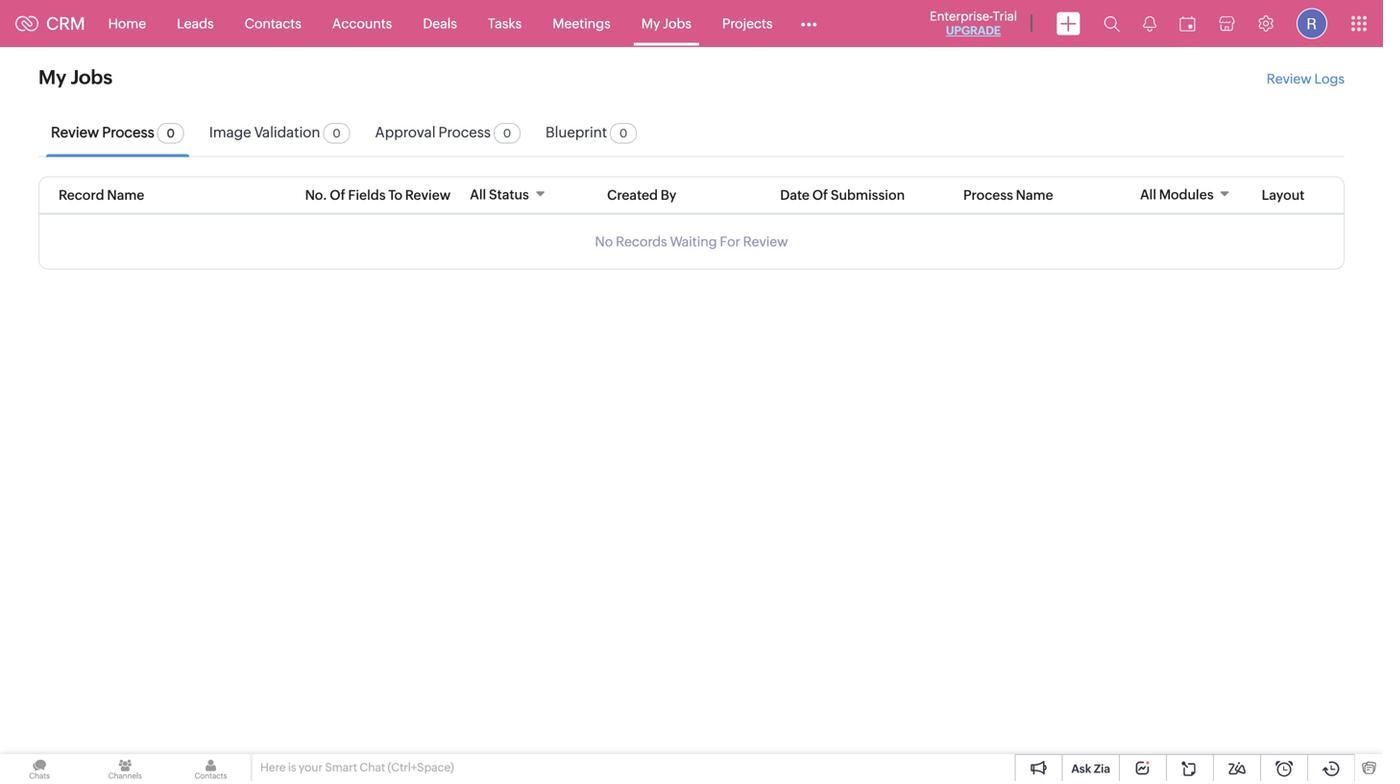 Task type: locate. For each thing, give the bounding box(es) containing it.
all inside field
[[470, 187, 486, 202]]

of
[[330, 187, 346, 203], [813, 187, 828, 203]]

all inside field
[[1141, 187, 1157, 202]]

0
[[167, 127, 175, 140], [333, 127, 341, 140], [503, 127, 511, 140], [620, 127, 628, 140]]

validation
[[254, 124, 320, 141]]

0 vertical spatial jobs
[[663, 16, 692, 31]]

jobs
[[663, 16, 692, 31], [71, 66, 113, 88]]

leads
[[177, 16, 214, 31]]

date of submission
[[780, 187, 905, 203]]

my jobs down crm
[[38, 66, 113, 88]]

all for all modules
[[1141, 187, 1157, 202]]

4 0 from the left
[[620, 127, 628, 140]]

name
[[107, 187, 144, 203], [1016, 187, 1054, 203]]

all left status
[[470, 187, 486, 202]]

0 horizontal spatial process
[[102, 124, 154, 141]]

name for process name
[[1016, 187, 1054, 203]]

meetings
[[553, 16, 611, 31]]

1 name from the left
[[107, 187, 144, 203]]

0 up status
[[503, 127, 511, 140]]

calendar image
[[1180, 16, 1196, 31]]

of right no.
[[330, 187, 346, 203]]

0 for review process
[[167, 127, 175, 140]]

tasks link
[[473, 0, 537, 47]]

All Status field
[[470, 185, 553, 205]]

tab list
[[38, 110, 1345, 157]]

all for all status
[[470, 187, 486, 202]]

date
[[780, 187, 810, 203]]

no
[[595, 234, 613, 249]]

modules
[[1159, 187, 1214, 202]]

2 all from the left
[[1141, 187, 1157, 202]]

name for record name
[[107, 187, 144, 203]]

jobs left projects
[[663, 16, 692, 31]]

by
[[661, 187, 677, 203]]

my jobs
[[642, 16, 692, 31], [38, 66, 113, 88]]

deals link
[[408, 0, 473, 47]]

0 horizontal spatial name
[[107, 187, 144, 203]]

0 left image
[[167, 127, 175, 140]]

my down crm link
[[38, 66, 66, 88]]

enterprise-
[[930, 9, 993, 24]]

1 of from the left
[[330, 187, 346, 203]]

1 horizontal spatial process
[[439, 124, 491, 141]]

my right meetings link
[[642, 16, 660, 31]]

your
[[299, 761, 323, 774]]

profile image
[[1297, 8, 1328, 39]]

trial
[[993, 9, 1017, 24]]

0 right blueprint
[[620, 127, 628, 140]]

my
[[642, 16, 660, 31], [38, 66, 66, 88]]

search image
[[1104, 15, 1120, 32]]

all status
[[470, 187, 529, 202]]

of for date
[[813, 187, 828, 203]]

here is your smart chat (ctrl+space)
[[260, 761, 454, 774]]

smart
[[325, 761, 357, 774]]

ask zia
[[1072, 762, 1111, 775]]

1 0 from the left
[[167, 127, 175, 140]]

1 vertical spatial my jobs
[[38, 66, 113, 88]]

projects
[[722, 16, 773, 31]]

crm
[[46, 14, 85, 33]]

my jobs left projects
[[642, 16, 692, 31]]

0 horizontal spatial of
[[330, 187, 346, 203]]

1 horizontal spatial name
[[1016, 187, 1054, 203]]

of right date
[[813, 187, 828, 203]]

0 horizontal spatial all
[[470, 187, 486, 202]]

to
[[388, 187, 403, 203]]

(ctrl+space)
[[388, 761, 454, 774]]

2 horizontal spatial process
[[964, 187, 1014, 203]]

process name
[[964, 187, 1054, 203]]

All Modules field
[[1141, 185, 1238, 205]]

0 right validation
[[333, 127, 341, 140]]

1 horizontal spatial of
[[813, 187, 828, 203]]

1 vertical spatial jobs
[[71, 66, 113, 88]]

signals element
[[1132, 0, 1168, 47]]

chat
[[360, 761, 385, 774]]

1 all from the left
[[470, 187, 486, 202]]

1 horizontal spatial jobs
[[663, 16, 692, 31]]

all left modules
[[1141, 187, 1157, 202]]

1 horizontal spatial all
[[1141, 187, 1157, 202]]

all
[[470, 187, 486, 202], [1141, 187, 1157, 202]]

2 name from the left
[[1016, 187, 1054, 203]]

2 0 from the left
[[333, 127, 341, 140]]

accounts
[[332, 16, 392, 31]]

waiting
[[670, 234, 717, 249]]

review logs link
[[1267, 71, 1345, 86]]

process
[[102, 124, 154, 141], [439, 124, 491, 141], [964, 187, 1014, 203]]

2 of from the left
[[813, 187, 828, 203]]

review process
[[51, 124, 154, 141]]

contacts
[[245, 16, 302, 31]]

here
[[260, 761, 286, 774]]

review
[[1267, 71, 1312, 86], [51, 124, 99, 141], [405, 187, 451, 203], [743, 234, 788, 249]]

chats image
[[0, 754, 79, 781]]

tab list containing review process
[[38, 110, 1345, 157]]

upgrade
[[946, 24, 1001, 37]]

0 horizontal spatial jobs
[[71, 66, 113, 88]]

3 0 from the left
[[503, 127, 511, 140]]

image
[[209, 124, 251, 141]]

jobs up the review process
[[71, 66, 113, 88]]

0 horizontal spatial my
[[38, 66, 66, 88]]

is
[[288, 761, 296, 774]]

0 vertical spatial my jobs
[[642, 16, 692, 31]]

signals image
[[1143, 15, 1157, 32]]

0 vertical spatial my
[[642, 16, 660, 31]]

review up record on the left top of page
[[51, 124, 99, 141]]

for
[[720, 234, 741, 249]]



Task type: describe. For each thing, give the bounding box(es) containing it.
created by
[[607, 187, 677, 203]]

search element
[[1092, 0, 1132, 47]]

create menu image
[[1057, 12, 1081, 35]]

contacts link
[[229, 0, 317, 47]]

status
[[489, 187, 529, 202]]

approval process
[[375, 124, 491, 141]]

process for review process
[[102, 124, 154, 141]]

layout
[[1262, 187, 1305, 203]]

my jobs link
[[626, 0, 707, 47]]

tasks
[[488, 16, 522, 31]]

leads link
[[162, 0, 229, 47]]

logs
[[1315, 71, 1345, 86]]

fields
[[348, 187, 386, 203]]

profile element
[[1286, 0, 1339, 47]]

blueprint
[[546, 124, 607, 141]]

review left logs
[[1267, 71, 1312, 86]]

0 for image validation
[[333, 127, 341, 140]]

home
[[108, 16, 146, 31]]

ask
[[1072, 762, 1092, 775]]

all modules
[[1141, 187, 1214, 202]]

0 for blueprint
[[620, 127, 628, 140]]

0 for approval process
[[503, 127, 511, 140]]

created
[[607, 187, 658, 203]]

record name
[[59, 187, 144, 203]]

records
[[616, 234, 667, 249]]

channels image
[[86, 754, 165, 781]]

enterprise-trial upgrade
[[930, 9, 1017, 37]]

no. of fields to review
[[305, 187, 451, 203]]

review right 'to'
[[405, 187, 451, 203]]

contacts image
[[171, 754, 250, 781]]

no records waiting for review
[[595, 234, 788, 249]]

1 horizontal spatial my
[[642, 16, 660, 31]]

0 horizontal spatial my jobs
[[38, 66, 113, 88]]

logo image
[[15, 16, 38, 31]]

approval
[[375, 124, 436, 141]]

process for approval process
[[439, 124, 491, 141]]

accounts link
[[317, 0, 408, 47]]

image validation
[[209, 124, 320, 141]]

of for no.
[[330, 187, 346, 203]]

crm link
[[15, 14, 85, 33]]

review logs
[[1267, 71, 1345, 86]]

record
[[59, 187, 104, 203]]

review right for
[[743, 234, 788, 249]]

no.
[[305, 187, 327, 203]]

deals
[[423, 16, 457, 31]]

1 vertical spatial my
[[38, 66, 66, 88]]

submission
[[831, 187, 905, 203]]

home link
[[93, 0, 162, 47]]

review inside tab list
[[51, 124, 99, 141]]

1 horizontal spatial my jobs
[[642, 16, 692, 31]]

meetings link
[[537, 0, 626, 47]]

create menu element
[[1045, 0, 1092, 47]]

Other Modules field
[[788, 8, 830, 39]]

zia
[[1094, 762, 1111, 775]]

projects link
[[707, 0, 788, 47]]



Task type: vqa. For each thing, say whether or not it's contained in the screenshot.
'ZOHO' within Marketplace REGION
no



